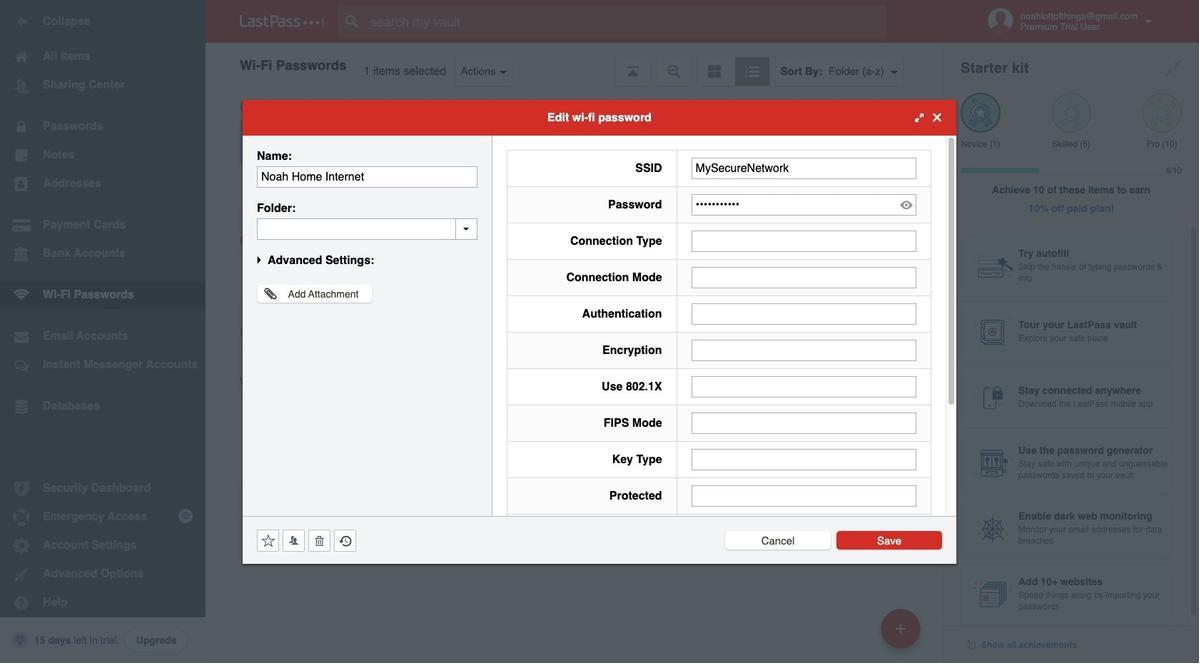 Task type: describe. For each thing, give the bounding box(es) containing it.
new item navigation
[[876, 605, 930, 663]]

lastpass image
[[240, 15, 324, 28]]

search my vault text field
[[338, 6, 909, 37]]



Task type: vqa. For each thing, say whether or not it's contained in the screenshot.
'New item' "element" at the bottom right of the page
no



Task type: locate. For each thing, give the bounding box(es) containing it.
Search search field
[[338, 6, 909, 37]]

None password field
[[692, 194, 917, 215]]

dialog
[[243, 100, 957, 654]]

vault options navigation
[[206, 43, 944, 86]]

main navigation navigation
[[0, 0, 206, 663]]

None text field
[[257, 218, 478, 240], [692, 340, 917, 361], [692, 376, 917, 397], [692, 412, 917, 434], [692, 485, 917, 507], [257, 218, 478, 240], [692, 340, 917, 361], [692, 376, 917, 397], [692, 412, 917, 434], [692, 485, 917, 507]]

None text field
[[692, 157, 917, 179], [257, 166, 478, 187], [692, 230, 917, 252], [692, 267, 917, 288], [692, 303, 917, 325], [692, 449, 917, 470], [692, 157, 917, 179], [257, 166, 478, 187], [692, 230, 917, 252], [692, 267, 917, 288], [692, 303, 917, 325], [692, 449, 917, 470]]

new item image
[[896, 624, 906, 634]]



